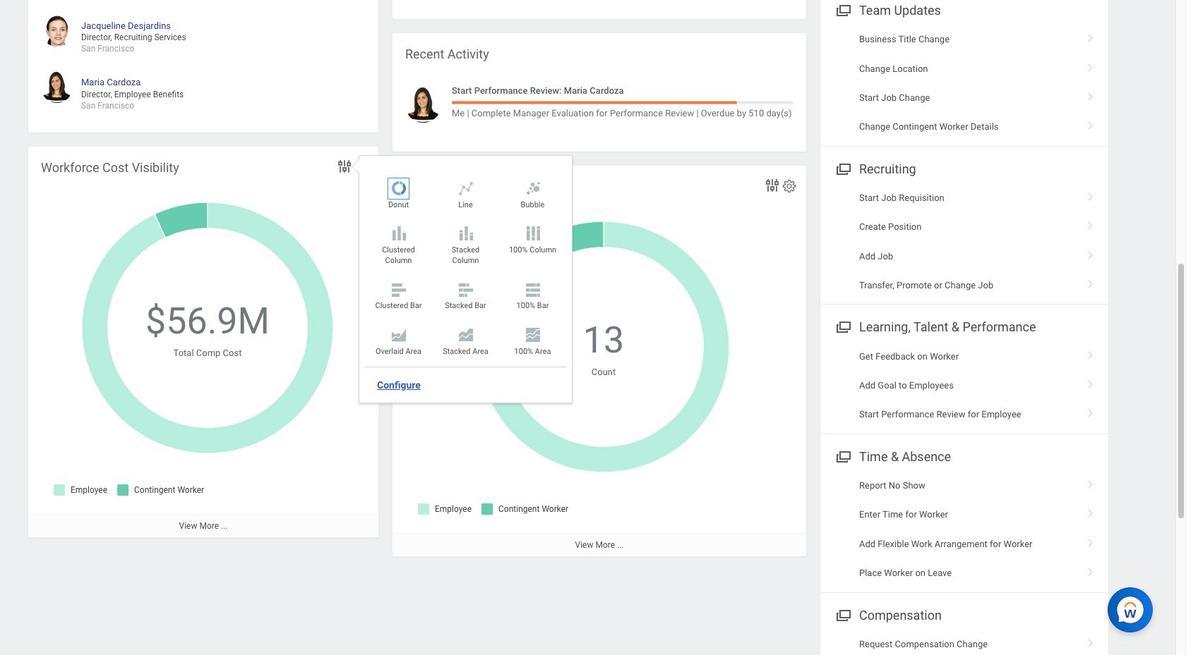 Task type: describe. For each thing, give the bounding box(es) containing it.
stacked bar image
[[457, 281, 474, 298]]

3 chevron right image from the top
[[1082, 217, 1100, 231]]

recent activity element
[[393, 33, 806, 152]]

overlaid area image
[[390, 327, 407, 344]]

7 chevron right image from the top
[[1082, 405, 1100, 419]]

4 chevron right image from the top
[[1082, 376, 1100, 390]]

8 chevron right image from the top
[[1082, 476, 1100, 490]]

3 menu group image from the top
[[833, 605, 852, 625]]

5 chevron right image from the top
[[1082, 275, 1100, 290]]

stacked area image
[[457, 327, 474, 344]]

1 chevron right image from the top
[[1082, 58, 1100, 72]]

3 chevron right image from the top
[[1082, 188, 1100, 202]]

2 list item from the top
[[41, 72, 366, 112]]

menu group image for first chevron right image from the top
[[833, 0, 852, 19]]

100% column image
[[524, 226, 541, 243]]

1 chevron right image from the top
[[1082, 29, 1100, 43]]

configure workforce cost visibility image
[[354, 160, 369, 175]]

menu group image for 3rd chevron right icon from the top
[[833, 159, 852, 178]]

bubble image
[[524, 180, 541, 197]]

11 chevron right image from the top
[[1082, 634, 1100, 649]]

100% area image
[[524, 327, 541, 344]]

donut image
[[390, 180, 407, 197]]



Task type: vqa. For each thing, say whether or not it's contained in the screenshot.
Global
no



Task type: locate. For each thing, give the bounding box(es) containing it.
1 vertical spatial menu group image
[[833, 317, 852, 336]]

menu group image for 4th chevron right icon from the bottom
[[833, 447, 852, 466]]

5 chevron right image from the top
[[1082, 534, 1100, 548]]

2 menu group image from the top
[[833, 447, 852, 466]]

0 vertical spatial menu group image
[[833, 159, 852, 178]]

1 vertical spatial list item
[[41, 72, 366, 112]]

workforce mix element
[[393, 166, 806, 557]]

2 vertical spatial menu group image
[[833, 605, 852, 625]]

10 chevron right image from the top
[[1082, 564, 1100, 578]]

chevron right image
[[1082, 29, 1100, 43], [1082, 87, 1100, 102], [1082, 217, 1100, 231], [1082, 376, 1100, 390], [1082, 534, 1100, 548]]

chevron right image
[[1082, 58, 1100, 72], [1082, 117, 1100, 131], [1082, 188, 1100, 202], [1082, 246, 1100, 260], [1082, 275, 1100, 290], [1082, 346, 1100, 360], [1082, 405, 1100, 419], [1082, 476, 1100, 490], [1082, 505, 1100, 519], [1082, 564, 1100, 578], [1082, 634, 1100, 649]]

1 menu group image from the top
[[833, 159, 852, 178]]

4 chevron right image from the top
[[1082, 246, 1100, 260]]

1 menu group image from the top
[[833, 0, 852, 19]]

9 chevron right image from the top
[[1082, 505, 1100, 519]]

1 list item from the top
[[41, 15, 366, 55]]

line image
[[457, 180, 474, 197]]

0 vertical spatial menu group image
[[833, 0, 852, 19]]

clustered bar image
[[390, 281, 407, 298]]

my matrix team element
[[393, 0, 806, 19]]

workforce cost visibility element
[[28, 147, 378, 538]]

clustered column image
[[390, 226, 407, 243]]

list item
[[41, 15, 366, 55], [41, 72, 366, 112]]

100% bar image
[[524, 281, 541, 298]]

demo_f070.png image
[[405, 87, 441, 123]]

menu group image
[[833, 159, 852, 178], [833, 447, 852, 466], [833, 605, 852, 625]]

stacked column image
[[457, 226, 474, 243]]

2 chevron right image from the top
[[1082, 87, 1100, 102]]

menu group image for 6th chevron right icon from the top
[[833, 317, 852, 336]]

0 vertical spatial list item
[[41, 15, 366, 55]]

2 chevron right image from the top
[[1082, 117, 1100, 131]]

configure and view chart data image
[[336, 158, 353, 175]]

list
[[41, 0, 366, 121], [820, 25, 1109, 142], [820, 183, 1109, 300], [820, 342, 1109, 430], [820, 472, 1109, 589]]

2 menu group image from the top
[[833, 317, 852, 336]]

menu group image
[[833, 0, 852, 19], [833, 317, 852, 336]]

6 chevron right image from the top
[[1082, 346, 1100, 360]]

1 vertical spatial menu group image
[[833, 447, 852, 466]]



